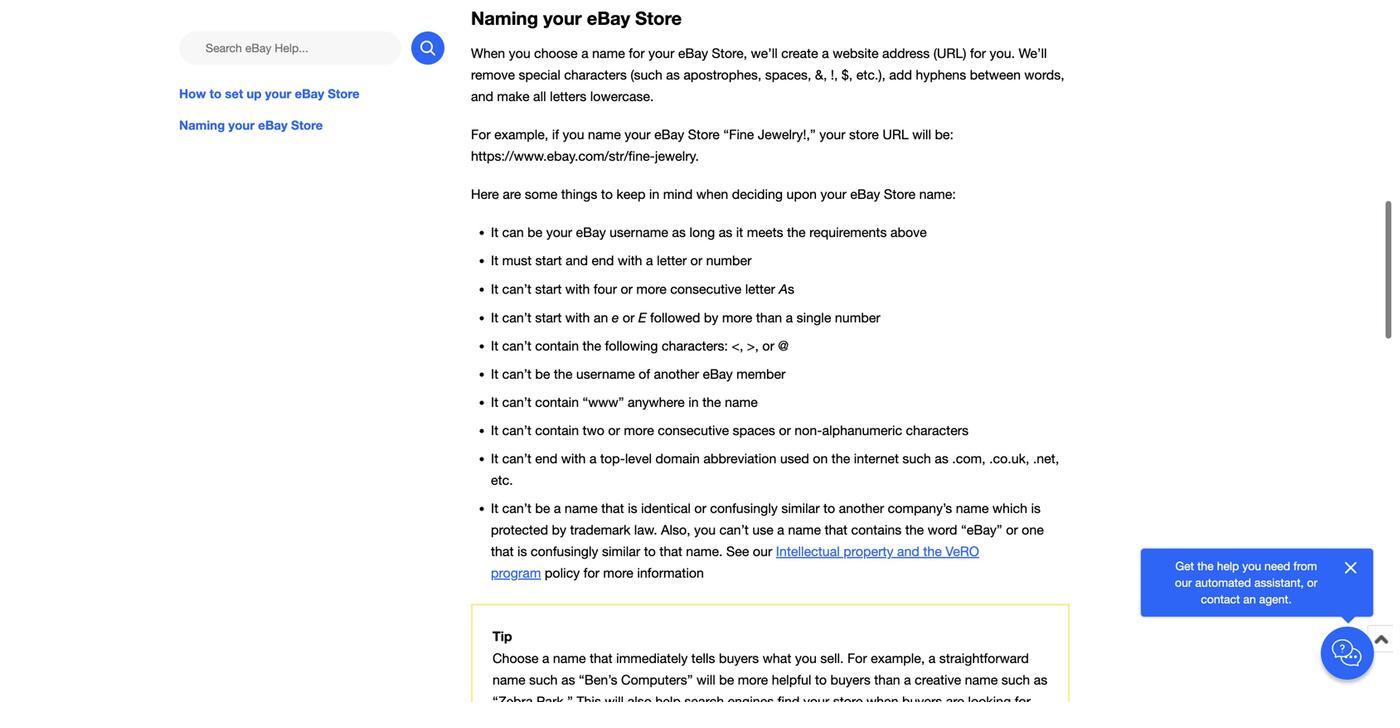 Task type: locate. For each thing, give the bounding box(es) containing it.
engines
[[728, 694, 774, 702]]

1 horizontal spatial and
[[566, 253, 588, 269]]

by up characters:
[[704, 310, 719, 326]]

or right four in the top of the page
[[621, 282, 633, 297]]

which
[[993, 501, 1028, 516]]

get the help you need from our automated assistant, or contact an agent.
[[1175, 559, 1318, 606]]

1 start from the top
[[536, 253, 562, 269]]

1 vertical spatial example,
[[871, 651, 925, 666]]

your inside when you choose a name for your ebay store, we'll create a website address (url) for you. we'll remove special characters (such as apostrophes, spaces, &, !, $, etc.), add hyphens between words, and make all letters lowercase.
[[649, 45, 675, 61]]

start left the e at the left of the page
[[535, 310, 562, 326]]

letters
[[550, 89, 587, 104]]

ebay up lowercase.
[[587, 7, 630, 29]]

letter
[[657, 253, 687, 269], [745, 282, 775, 297]]

another right of
[[654, 367, 699, 382]]

be
[[528, 225, 543, 240], [535, 367, 550, 382], [535, 501, 550, 516], [719, 673, 734, 688]]

1 vertical spatial letter
[[745, 282, 775, 297]]

get the help you need from our automated assistant, or contact an agent. tooltip
[[1168, 558, 1325, 608]]

etc.
[[491, 473, 513, 488]]

can't for of
[[502, 367, 532, 382]]

0 horizontal spatial number
[[706, 253, 752, 269]]

our inside get the help you need from our automated assistant, or contact an agent.
[[1175, 576, 1192, 590]]

contain for two
[[535, 423, 579, 439]]

0 vertical spatial end
[[592, 253, 614, 269]]

store left name:
[[884, 187, 916, 202]]

similar up policy for more information
[[602, 544, 640, 560]]

1 vertical spatial by
[[552, 523, 566, 538]]

your up (such
[[649, 45, 675, 61]]

4 it from the top
[[491, 310, 499, 326]]

be for your
[[528, 225, 543, 240]]

0 horizontal spatial help
[[656, 694, 681, 702]]

0 vertical spatial help
[[1217, 559, 1239, 573]]

or inside it can't start with four or more consecutive letter a s
[[621, 282, 633, 297]]

1 horizontal spatial similar
[[782, 501, 820, 516]]

are down creative
[[946, 694, 965, 702]]

program
[[491, 566, 541, 581]]

example, up creative
[[871, 651, 925, 666]]

ebay inside when you choose a name for your ebay store, we'll create a website address (url) for you. we'll remove special characters (such as apostrophes, spaces, &, !, $, etc.), add hyphens between words, and make all letters lowercase.
[[678, 45, 708, 61]]

ebay up jewelry.
[[654, 127, 684, 142]]

0 horizontal spatial end
[[535, 451, 558, 467]]

when
[[697, 187, 728, 202], [867, 694, 899, 702]]

website
[[833, 45, 879, 61]]

such
[[903, 451, 931, 467], [529, 673, 558, 688], [1002, 673, 1030, 688]]

help inside get the help you need from our automated assistant, or contact an agent.
[[1217, 559, 1239, 573]]

url
[[883, 127, 909, 142]]

1 horizontal spatial letter
[[745, 282, 775, 297]]

is up one
[[1031, 501, 1041, 516]]

will down "ben's
[[605, 694, 624, 702]]

0 vertical spatial naming your ebay store
[[471, 7, 682, 29]]

can't for e
[[502, 310, 532, 326]]

with for or
[[565, 282, 590, 297]]

1 horizontal spatial end
[[592, 253, 614, 269]]

and right must
[[566, 253, 588, 269]]

as
[[666, 67, 680, 82], [672, 225, 686, 240], [719, 225, 733, 240], [935, 451, 949, 467], [562, 673, 575, 688], [1034, 673, 1048, 688]]

consecutive inside it can't start with four or more consecutive letter a s
[[670, 282, 742, 297]]

example, inside tip choose a name that immediately tells buyers what you sell. for example, a straightforward name such as "ben's computers" will be more helpful to buyers than a creative name such as "zebra park." this will also help search engines find your store when buyers are looking f
[[871, 651, 925, 666]]

with
[[618, 253, 642, 269], [565, 282, 590, 297], [565, 310, 590, 326], [561, 451, 586, 467]]

can't inside it can't start with an e or e followed by more than a single number
[[502, 310, 532, 326]]

0 vertical spatial will
[[912, 127, 931, 142]]

the inside get the help you need from our automated assistant, or contact an agent.
[[1198, 559, 1214, 573]]

1 horizontal spatial another
[[839, 501, 884, 516]]

ebay up naming your ebay store link
[[295, 86, 324, 101]]

1 vertical spatial in
[[689, 395, 699, 410]]

1 vertical spatial an
[[1244, 593, 1256, 606]]

more
[[636, 282, 667, 297], [722, 310, 753, 326], [624, 423, 654, 439], [603, 566, 634, 581], [738, 673, 768, 688]]

it for more
[[491, 423, 499, 439]]

words,
[[1025, 67, 1065, 82]]

characters inside when you choose a name for your ebay store, we'll create a website address (url) for you. we'll remove special characters (such as apostrophes, spaces, &, !, $, etc.), add hyphens between words, and make all letters lowercase.
[[564, 67, 627, 82]]

1 it from the top
[[491, 225, 499, 240]]

0 horizontal spatial by
[[552, 523, 566, 538]]

domain
[[656, 451, 700, 467]]

four
[[594, 282, 617, 297]]

with left four in the top of the page
[[565, 282, 590, 297]]

1 horizontal spatial are
[[946, 694, 965, 702]]

you inside tip choose a name that immediately tells buyers what you sell. for example, a straightforward name such as "ben's computers" will be more helpful to buyers than a creative name such as "zebra park." this will also help search engines find your store when buyers are looking f
[[795, 651, 817, 666]]

contain left following
[[535, 339, 579, 354]]

buyers down sell. at right bottom
[[831, 673, 871, 688]]

10 it from the top
[[491, 501, 499, 516]]

used
[[780, 451, 809, 467]]

it inside it can't end with a top-level domain abbreviation used on the internet such as .com, .co.uk, .net, etc.
[[491, 451, 499, 467]]

search
[[685, 694, 724, 702]]

1 vertical spatial and
[[566, 253, 588, 269]]

an left the agent.
[[1244, 593, 1256, 606]]

store down sell. at right bottom
[[833, 694, 863, 702]]

a inside it can't start with an e or e followed by more than a single number
[[786, 310, 793, 326]]

username up it can't contain "www" anywhere in the name at bottom
[[576, 367, 635, 382]]

can't inside it can't start with four or more consecutive letter a s
[[502, 282, 532, 297]]

name
[[592, 45, 625, 61], [588, 127, 621, 142], [725, 395, 758, 410], [565, 501, 598, 516], [956, 501, 989, 516], [788, 523, 821, 538], [553, 651, 586, 666], [493, 673, 526, 688], [965, 673, 998, 688]]

1 horizontal spatial characters
[[906, 423, 969, 439]]

7 it from the top
[[491, 395, 499, 410]]

1 vertical spatial for
[[848, 651, 867, 666]]

1 horizontal spatial number
[[835, 310, 881, 326]]

confusingly
[[710, 501, 778, 516], [531, 544, 598, 560]]

an
[[594, 310, 608, 326], [1244, 593, 1256, 606]]

an left the e at the left of the page
[[594, 310, 608, 326]]

1 horizontal spatial our
[[1175, 576, 1192, 590]]

0 vertical spatial example,
[[494, 127, 549, 142]]

will inside for example, if you name your ebay store "fine jewelry!," your store url will be: https://www.ebay.com/str/fine-jewelry.
[[912, 127, 931, 142]]

1 vertical spatial are
[[946, 694, 965, 702]]

0 horizontal spatial in
[[649, 187, 660, 202]]

similar
[[782, 501, 820, 516], [602, 544, 640, 560]]

similar up intellectual
[[782, 501, 820, 516]]

such up looking
[[1002, 673, 1030, 688]]

or down long
[[691, 253, 703, 269]]

find
[[778, 694, 800, 702]]

intellectual
[[776, 544, 840, 560]]

must
[[502, 253, 532, 269]]

5 it from the top
[[491, 339, 499, 354]]

0 vertical spatial when
[[697, 187, 728, 202]]

example,
[[494, 127, 549, 142], [871, 651, 925, 666]]

it inside it can't start with an e or e followed by more than a single number
[[491, 310, 499, 326]]

1 vertical spatial confusingly
[[531, 544, 598, 560]]

start for with
[[536, 253, 562, 269]]

lowercase.
[[590, 89, 654, 104]]

information
[[637, 566, 704, 581]]

such right the internet
[[903, 451, 931, 467]]

0 horizontal spatial are
[[503, 187, 521, 202]]

contain left the two
[[535, 423, 579, 439]]

start for or
[[535, 282, 562, 297]]

consecutive up it can't start with an e or e followed by more than a single number
[[670, 282, 742, 297]]

1 vertical spatial naming
[[179, 118, 225, 133]]

with inside it can't start with four or more consecutive letter a s
[[565, 282, 590, 297]]

get
[[1176, 559, 1194, 573]]

2 vertical spatial and
[[897, 544, 920, 560]]

for up "here"
[[471, 127, 491, 142]]

immediately
[[616, 651, 688, 666]]

0 vertical spatial characters
[[564, 67, 627, 82]]

it
[[491, 225, 499, 240], [491, 253, 499, 269], [491, 282, 499, 297], [491, 310, 499, 326], [491, 339, 499, 354], [491, 367, 499, 382], [491, 395, 499, 410], [491, 423, 499, 439], [491, 451, 499, 467], [491, 501, 499, 516]]

letter up it can't start with four or more consecutive letter a s
[[657, 253, 687, 269]]

0 vertical spatial number
[[706, 253, 752, 269]]

our
[[753, 544, 772, 560], [1175, 576, 1192, 590]]

buyers down creative
[[902, 694, 942, 702]]

naming
[[471, 7, 538, 29], [179, 118, 225, 133]]

0 horizontal spatial characters
[[564, 67, 627, 82]]

the inside it can't be a name that is identical or confusingly similar to another company's name which is protected by trademark law. also, you can't use a name that contains the word "ebay" or one that is confusingly similar to that name. see our
[[905, 523, 924, 538]]

is up law.
[[628, 501, 638, 516]]

0 vertical spatial another
[[654, 367, 699, 382]]

as inside it can't end with a top-level domain abbreviation used on the internet such as .com, .co.uk, .net, etc.
[[935, 451, 949, 467]]

that inside tip choose a name that immediately tells buyers what you sell. for example, a straightforward name such as "ben's computers" will be more helpful to buyers than a creative name such as "zebra park." this will also help search engines find your store when buyers are looking f
[[590, 651, 613, 666]]

more up engines
[[738, 673, 768, 688]]

naming your ebay store inside naming your ebay store link
[[179, 118, 323, 133]]

you up name.
[[694, 523, 716, 538]]

or left @ at right
[[763, 339, 775, 354]]

ebay inside naming your ebay store link
[[258, 118, 288, 133]]

our inside it can't be a name that is identical or confusingly similar to another company's name which is protected by trademark law. also, you can't use a name that contains the word "ebay" or one that is confusingly similar to that name. see our
[[753, 544, 772, 560]]

1 vertical spatial consecutive
[[658, 423, 729, 439]]

store down how to set up your ebay store link
[[291, 118, 323, 133]]

it inside it can't be a name that is identical or confusingly similar to another company's name which is protected by trademark law. also, you can't use a name that contains the word "ebay" or one that is confusingly similar to that name. see our
[[491, 501, 499, 516]]

when
[[471, 45, 505, 61]]

name up intellectual
[[788, 523, 821, 538]]

it for e
[[491, 310, 499, 326]]

for
[[471, 127, 491, 142], [848, 651, 867, 666]]

1 horizontal spatial will
[[912, 127, 931, 142]]

0 vertical spatial an
[[594, 310, 608, 326]]

end up four in the top of the page
[[592, 253, 614, 269]]

the inside it can't end with a top-level domain abbreviation used on the internet such as .com, .co.uk, .net, etc.
[[832, 451, 850, 467]]

internet
[[854, 451, 899, 467]]

6 it from the top
[[491, 367, 499, 382]]

more inside it can't start with an e or e followed by more than a single number
[[722, 310, 753, 326]]

your right find
[[804, 694, 830, 702]]

1 vertical spatial number
[[835, 310, 881, 326]]

the right get
[[1198, 559, 1214, 573]]

end left 'top-'
[[535, 451, 558, 467]]

confusingly up policy
[[531, 544, 598, 560]]

start inside it can't start with an e or e followed by more than a single number
[[535, 310, 562, 326]]

by
[[704, 310, 719, 326], [552, 523, 566, 538]]

store inside tip choose a name that immediately tells buyers what you sell. for example, a straightforward name such as "ben's computers" will be more helpful to buyers than a creative name such as "zebra park." this will also help search engines find your store when buyers are looking f
[[833, 694, 863, 702]]

3 start from the top
[[535, 310, 562, 326]]

keep
[[617, 187, 646, 202]]

it can't start with four or more consecutive letter a s
[[491, 281, 795, 297]]

contain left "www" anywhere
[[535, 395, 579, 410]]

1 vertical spatial help
[[656, 694, 681, 702]]

you inside get the help you need from our automated assistant, or contact an agent.
[[1243, 559, 1262, 573]]

than
[[756, 310, 782, 326], [874, 673, 900, 688]]

our down get
[[1175, 576, 1192, 590]]

the down company's
[[905, 523, 924, 538]]

for up (such
[[629, 45, 645, 61]]

confusingly up use
[[710, 501, 778, 516]]

3 it from the top
[[491, 282, 499, 297]]

2 contain from the top
[[535, 395, 579, 410]]

0 horizontal spatial an
[[594, 310, 608, 326]]

.com,
[[952, 451, 986, 467]]

1 vertical spatial our
[[1175, 576, 1192, 590]]

and down contains
[[897, 544, 920, 560]]

you up special
[[509, 45, 531, 61]]

2 horizontal spatial is
[[1031, 501, 1041, 516]]

ebay down things
[[576, 225, 606, 240]]

can
[[502, 225, 524, 240]]

you
[[509, 45, 531, 61], [563, 127, 584, 142], [694, 523, 716, 538], [1243, 559, 1262, 573], [795, 651, 817, 666]]

will left be:
[[912, 127, 931, 142]]

with inside it can't end with a top-level domain abbreviation used on the internet such as .com, .co.uk, .net, etc.
[[561, 451, 586, 467]]

it can't contain the following characters: <, >, or @
[[491, 339, 789, 354]]

1 vertical spatial than
[[874, 673, 900, 688]]

buyers
[[719, 651, 759, 666], [831, 673, 871, 688], [902, 694, 942, 702]]

1 contain from the top
[[535, 339, 579, 354]]

!,
[[831, 67, 838, 82]]

0 vertical spatial in
[[649, 187, 660, 202]]

how to set up your ebay store link
[[179, 85, 445, 103]]

0 vertical spatial naming
[[471, 7, 538, 29]]

store up jewelry.
[[688, 127, 720, 142]]

0 horizontal spatial example,
[[494, 127, 549, 142]]

with for e
[[565, 310, 590, 326]]

are inside tip choose a name that immediately tells buyers what you sell. for example, a straightforward name such as "ben's computers" will be more helpful to buyers than a creative name such as "zebra park." this will also help search engines find your store when buyers are looking f
[[946, 694, 965, 702]]

trademark
[[570, 523, 631, 538]]

your down set
[[228, 118, 255, 133]]

with left the e at the left of the page
[[565, 310, 590, 326]]

2 horizontal spatial and
[[897, 544, 920, 560]]

are right "here"
[[503, 187, 521, 202]]

s
[[788, 282, 795, 297]]

another up contains
[[839, 501, 884, 516]]

start right must
[[536, 253, 562, 269]]

name.
[[686, 544, 723, 560]]

a
[[581, 45, 589, 61], [822, 45, 829, 61], [646, 253, 653, 269], [786, 310, 793, 326], [590, 451, 597, 467], [554, 501, 561, 516], [777, 523, 784, 538], [542, 651, 549, 666], [929, 651, 936, 666], [904, 673, 911, 688]]

start inside it can't start with four or more consecutive letter a s
[[535, 282, 562, 297]]

intellectual property and the vero program
[[491, 544, 979, 581]]

0 vertical spatial and
[[471, 89, 493, 104]]

what
[[763, 651, 792, 666]]

the left vero
[[923, 544, 942, 560]]

2 start from the top
[[535, 282, 562, 297]]

number inside it can't start with an e or e followed by more than a single number
[[835, 310, 881, 326]]

your right upon
[[821, 187, 847, 202]]

number right single
[[835, 310, 881, 326]]

from
[[1294, 559, 1317, 573]]

for right policy
[[584, 566, 600, 581]]

contain for the
[[535, 339, 579, 354]]

1 vertical spatial naming your ebay store
[[179, 118, 323, 133]]

how
[[179, 86, 206, 101]]

ebay down how to set up your ebay store
[[258, 118, 288, 133]]

letter left a
[[745, 282, 775, 297]]

start for e
[[535, 310, 562, 326]]

we'll
[[1019, 45, 1047, 61]]

0 vertical spatial by
[[704, 310, 719, 326]]

it can't contain two or more consecutive spaces or non-alphanumeric characters
[[491, 423, 969, 439]]

0 vertical spatial our
[[753, 544, 772, 560]]

consecutive up domain
[[658, 423, 729, 439]]

it can't end with a top-level domain abbreviation used on the internet such as .com, .co.uk, .net, etc.
[[491, 451, 1059, 488]]

or inside it can't be a name that is identical or confusingly similar to another company's name which is protected by trademark law. also, you can't use a name that contains the word "ebay" or one that is confusingly similar to that name. see our
[[695, 501, 707, 516]]

0 horizontal spatial will
[[605, 694, 624, 702]]

tells
[[692, 651, 715, 666]]

2 it from the top
[[491, 253, 499, 269]]

0 vertical spatial consecutive
[[670, 282, 742, 297]]

address
[[883, 45, 930, 61]]

and inside intellectual property and the vero program
[[897, 544, 920, 560]]

0 vertical spatial letter
[[657, 253, 687, 269]]

the inside intellectual property and the vero program
[[923, 544, 942, 560]]

0 vertical spatial start
[[536, 253, 562, 269]]

1 horizontal spatial in
[[689, 395, 699, 410]]

can't inside it can't end with a top-level domain abbreviation used on the internet such as .com, .co.uk, .net, etc.
[[502, 451, 532, 467]]

with inside it can't start with an e or e followed by more than a single number
[[565, 310, 590, 326]]

0 horizontal spatial for
[[471, 127, 491, 142]]

3 contain from the top
[[535, 423, 579, 439]]

0 vertical spatial for
[[471, 127, 491, 142]]

to down sell. at right bottom
[[815, 673, 827, 688]]

to left keep
[[601, 187, 613, 202]]

by inside it can't be a name that is identical or confusingly similar to another company's name which is protected by trademark law. also, you can't use a name that contains the word "ebay" or one that is confusingly similar to that name. see our
[[552, 523, 566, 538]]

0 vertical spatial than
[[756, 310, 782, 326]]

up
[[247, 86, 262, 101]]

ebay down <,
[[703, 367, 733, 382]]

2 vertical spatial buyers
[[902, 694, 942, 702]]

0 vertical spatial contain
[[535, 339, 579, 354]]

0 horizontal spatial when
[[697, 187, 728, 202]]

naming up the when on the left top
[[471, 7, 538, 29]]

some
[[525, 187, 558, 202]]

it
[[736, 225, 743, 240]]

0 horizontal spatial our
[[753, 544, 772, 560]]

1 vertical spatial when
[[867, 694, 899, 702]]

it can't be a name that is identical or confusingly similar to another company's name which is protected by trademark law. also, you can't use a name that contains the word "ebay" or one that is confusingly similar to that name. see our
[[491, 501, 1044, 560]]

username
[[610, 225, 668, 240], [576, 367, 635, 382]]

as inside when you choose a name for your ebay store, we'll create a website address (url) for you. we'll remove special characters (such as apostrophes, spaces, &, !, $, etc.), add hyphens between words, and make all letters lowercase.
[[666, 67, 680, 82]]

1 vertical spatial will
[[605, 694, 624, 702]]

1 horizontal spatial naming
[[471, 7, 538, 29]]

1 horizontal spatial help
[[1217, 559, 1239, 573]]

0 horizontal spatial buyers
[[719, 651, 759, 666]]

2 vertical spatial start
[[535, 310, 562, 326]]

number down it at the top right of page
[[706, 253, 752, 269]]

1 vertical spatial similar
[[602, 544, 640, 560]]

looking
[[968, 694, 1011, 702]]

in up it can't contain two or more consecutive spaces or non-alphanumeric characters
[[689, 395, 699, 410]]

example, left if
[[494, 127, 549, 142]]

that up information in the bottom of the page
[[660, 544, 682, 560]]

here are some things to keep in mind when deciding upon your ebay store name:
[[471, 187, 960, 202]]

it inside it can't start with four or more consecutive letter a s
[[491, 282, 499, 297]]

0 horizontal spatial naming your ebay store
[[179, 118, 323, 133]]

such inside it can't end with a top-level domain abbreviation used on the internet such as .com, .co.uk, .net, etc.
[[903, 451, 931, 467]]

abbreviation
[[704, 451, 777, 467]]

1 vertical spatial buyers
[[831, 673, 871, 688]]

naming your ebay store down up
[[179, 118, 323, 133]]

1 vertical spatial store
[[833, 694, 863, 702]]

characters up ".com,"
[[906, 423, 969, 439]]

help up automated
[[1217, 559, 1239, 573]]

1 horizontal spatial when
[[867, 694, 899, 702]]

are
[[503, 187, 521, 202], [946, 694, 965, 702]]

name inside for example, if you name your ebay store "fine jewelry!," your store url will be: https://www.ebay.com/str/fine-jewelry.
[[588, 127, 621, 142]]

0 vertical spatial store
[[849, 127, 879, 142]]

@
[[778, 339, 789, 354]]

characters
[[564, 67, 627, 82], [906, 423, 969, 439]]

need
[[1265, 559, 1291, 573]]

or down from
[[1307, 576, 1318, 590]]

than inside tip choose a name that immediately tells buyers what you sell. for example, a straightforward name such as "ben's computers" will be more helpful to buyers than a creative name such as "zebra park." this will also help search engines find your store when buyers are looking f
[[874, 673, 900, 688]]

with down the two
[[561, 451, 586, 467]]

be inside it can't be a name that is identical or confusingly similar to another company's name which is protected by trademark law. also, you can't use a name that contains the word "ebay" or one that is confusingly similar to that name. see our
[[535, 501, 550, 516]]

a
[[779, 281, 788, 297]]

start left four in the top of the page
[[535, 282, 562, 297]]

ebay left store,
[[678, 45, 708, 61]]

word "ebay" or
[[928, 523, 1018, 538]]

8 it from the top
[[491, 423, 499, 439]]

1 horizontal spatial confusingly
[[710, 501, 778, 516]]

1 horizontal spatial is
[[628, 501, 638, 516]]

for
[[629, 45, 645, 61], [970, 45, 986, 61], [584, 566, 600, 581]]

9 it from the top
[[491, 451, 499, 467]]

1 horizontal spatial by
[[704, 310, 719, 326]]

another
[[654, 367, 699, 382], [839, 501, 884, 516]]

it for the
[[491, 395, 499, 410]]

1 vertical spatial contain
[[535, 395, 579, 410]]

1 horizontal spatial buyers
[[831, 673, 871, 688]]

is down the protected
[[518, 544, 527, 560]]

store left url
[[849, 127, 879, 142]]

1 horizontal spatial than
[[874, 673, 900, 688]]

more up e
[[636, 282, 667, 297]]

2 vertical spatial contain
[[535, 423, 579, 439]]

and
[[471, 89, 493, 104], [566, 253, 588, 269], [897, 544, 920, 560]]



Task type: describe. For each thing, give the bounding box(es) containing it.
single
[[797, 310, 831, 326]]

will inside tip choose a name that immediately tells buyers what you sell. for example, a straightforward name such as "ben's computers" will be more helpful to buyers than a creative name such as "zebra park." this will also help search engines find your store when buyers are looking f
[[605, 694, 624, 702]]

policy
[[545, 566, 580, 581]]

use
[[753, 523, 774, 538]]

here
[[471, 187, 499, 202]]

sell.
[[821, 651, 844, 666]]

member
[[737, 367, 786, 382]]

it can be your ebay username as long as it meets the requirements above
[[491, 225, 927, 240]]

alphanumeric
[[822, 423, 902, 439]]

0 vertical spatial buyers
[[719, 651, 759, 666]]

$,
[[842, 67, 853, 82]]

you inside for example, if you name your ebay store "fine jewelry!," your store url will be: https://www.ebay.com/str/fine-jewelry.
[[563, 127, 584, 142]]

can't for top-
[[502, 451, 532, 467]]

store up naming your ebay store link
[[328, 86, 360, 101]]

store up (such
[[635, 7, 682, 29]]

all
[[533, 89, 546, 104]]

name up it can't contain two or more consecutive spaces or non-alphanumeric characters
[[725, 395, 758, 410]]

0 vertical spatial similar
[[782, 501, 820, 516]]

that up intellectual
[[825, 523, 848, 538]]

it can't be the username of another ebay member
[[491, 367, 786, 382]]

be for the
[[535, 367, 550, 382]]

an inside get the help you need from our automated assistant, or contact an agent.
[[1244, 593, 1256, 606]]

help inside tip choose a name that immediately tells buyers what you sell. for example, a straightforward name such as "ben's computers" will be more helpful to buyers than a creative name such as "zebra park." this will also help search engines find your store when buyers are looking f
[[656, 694, 681, 702]]

can't for characters:
[[502, 339, 532, 354]]

(url)
[[934, 45, 967, 61]]

to up intellectual
[[824, 501, 835, 516]]

two
[[583, 423, 605, 439]]

store,
[[712, 45, 747, 61]]

assistant,
[[1255, 576, 1304, 590]]

or inside it can't start with an e or e followed by more than a single number
[[623, 310, 635, 326]]

or right the two
[[608, 423, 620, 439]]

naming your ebay store link
[[179, 116, 445, 134]]

it can't start with an e or e followed by more than a single number
[[491, 310, 881, 326]]

for example, if you name your ebay store "fine jewelry!," your store url will be: https://www.ebay.com/str/fine-jewelry.
[[471, 127, 954, 164]]

meets
[[747, 225, 784, 240]]

the up it can't contain two or more consecutive spaces or non-alphanumeric characters
[[703, 395, 721, 410]]

.co.uk,
[[990, 451, 1030, 467]]

ebay inside how to set up your ebay store link
[[295, 86, 324, 101]]

you.
[[990, 45, 1015, 61]]

how to set up your ebay store
[[179, 86, 360, 101]]

when inside tip choose a name that immediately tells buyers what you sell. for example, a straightforward name such as "ben's computers" will be more helpful to buyers than a creative name such as "zebra park." this will also help search engines find your store when buyers are looking f
[[867, 694, 899, 702]]

another inside it can't be a name that is identical or confusingly similar to another company's name which is protected by trademark law. also, you can't use a name that contains the word "ebay" or one that is confusingly similar to that name. see our
[[839, 501, 884, 516]]

ebay up requirements
[[850, 187, 880, 202]]

creative
[[915, 673, 961, 688]]

can't for that
[[502, 501, 532, 516]]

e
[[638, 310, 647, 326]]

it for that
[[491, 501, 499, 516]]

or inside get the help you need from our automated assistant, or contact an agent.
[[1307, 576, 1318, 590]]

2 horizontal spatial for
[[970, 45, 986, 61]]

by inside it can't start with an e or e followed by more than a single number
[[704, 310, 719, 326]]

0 horizontal spatial naming
[[179, 118, 225, 133]]

more down "trademark"
[[603, 566, 634, 581]]

name up "zebra
[[493, 673, 526, 688]]

special
[[519, 67, 561, 82]]

https://www.ebay.com/str/fine-
[[471, 149, 655, 164]]

for inside tip choose a name that immediately tells buyers what you sell. for example, a straightforward name such as "ben's computers" will be more helpful to buyers than a creative name such as "zebra park." this will also help search engines find your store when buyers are looking f
[[848, 651, 867, 666]]

name up "ben's
[[553, 651, 586, 666]]

the up it can't contain "www" anywhere in the name at bottom
[[554, 367, 573, 382]]

to inside tip choose a name that immediately tells buyers what you sell. for example, a straightforward name such as "ben's computers" will be more helpful to buyers than a creative name such as "zebra park." this will also help search engines find your store when buyers are looking f
[[815, 673, 827, 688]]

contact
[[1201, 593, 1240, 606]]

1 vertical spatial characters
[[906, 423, 969, 439]]

if
[[552, 127, 559, 142]]

make
[[497, 89, 530, 104]]

on
[[813, 451, 828, 467]]

above
[[891, 225, 927, 240]]

it for or
[[491, 282, 499, 297]]

it for characters:
[[491, 339, 499, 354]]

it for top-
[[491, 451, 499, 467]]

"www" anywhere
[[583, 395, 685, 410]]

intellectual property and the vero program link
[[491, 544, 979, 581]]

0 horizontal spatial such
[[529, 673, 558, 688]]

create
[[782, 45, 818, 61]]

(such
[[631, 67, 663, 82]]

0 vertical spatial username
[[610, 225, 668, 240]]

to down law.
[[644, 544, 656, 560]]

1 horizontal spatial for
[[629, 45, 645, 61]]

0 horizontal spatial another
[[654, 367, 699, 382]]

name up word "ebay" or
[[956, 501, 989, 516]]

ebay inside for example, if you name your ebay store "fine jewelry!," your store url will be: https://www.ebay.com/str/fine-jewelry.
[[654, 127, 684, 142]]

name up "trademark"
[[565, 501, 598, 516]]

and inside when you choose a name for your ebay store, we'll create a website address (url) for you. we'll remove special characters (such as apostrophes, spaces, &, !, $, etc.), add hyphens between words, and make all letters lowercase.
[[471, 89, 493, 104]]

0 horizontal spatial is
[[518, 544, 527, 560]]

be for a
[[535, 501, 550, 516]]

deciding
[[732, 187, 783, 202]]

park." this
[[537, 694, 601, 702]]

store inside for example, if you name your ebay store "fine jewelry!," your store url will be: https://www.ebay.com/str/fine-jewelry.
[[688, 127, 720, 142]]

etc.),
[[857, 67, 886, 82]]

more inside it can't start with four or more consecutive letter a s
[[636, 282, 667, 297]]

characters:
[[662, 339, 728, 354]]

or left non-
[[779, 423, 791, 439]]

one
[[1022, 523, 1044, 538]]

0 horizontal spatial for
[[584, 566, 600, 581]]

e
[[612, 310, 619, 326]]

for inside for example, if you name your ebay store "fine jewelry!," your store url will be: https://www.ebay.com/str/fine-jewelry.
[[471, 127, 491, 142]]

protected
[[491, 523, 548, 538]]

that up "trademark"
[[601, 501, 624, 516]]

with for top-
[[561, 451, 586, 467]]

followed
[[650, 310, 700, 326]]

2 horizontal spatial buyers
[[902, 694, 942, 702]]

to left set
[[210, 86, 222, 101]]

we'll
[[751, 45, 778, 61]]

also
[[628, 694, 652, 702]]

can't for more
[[502, 423, 532, 439]]

name:
[[919, 187, 956, 202]]

example, inside for example, if you name your ebay store "fine jewelry!," your store url will be: https://www.ebay.com/str/fine-jewelry.
[[494, 127, 549, 142]]

agent.
[[1259, 593, 1292, 606]]

can't for the
[[502, 395, 532, 410]]

also,
[[661, 523, 691, 538]]

contain for "www" anywhere
[[535, 395, 579, 410]]

company's
[[888, 501, 952, 516]]

your down some
[[546, 225, 572, 240]]

tip choose a name that immediately tells buyers what you sell. for example, a straightforward name such as "ben's computers" will be more helpful to buyers than a creative name such as "zebra park." this will also help search engines find your store when buyers are looking f
[[493, 629, 1048, 702]]

set
[[225, 86, 243, 101]]

.net,
[[1033, 451, 1059, 467]]

jewelry!," your
[[758, 127, 846, 142]]

2 horizontal spatial such
[[1002, 673, 1030, 688]]

1 horizontal spatial naming your ebay store
[[471, 7, 682, 29]]

name inside when you choose a name for your ebay store, we'll create a website address (url) for you. we'll remove special characters (such as apostrophes, spaces, &, !, $, etc.), add hyphens between words, and make all letters lowercase.
[[592, 45, 625, 61]]

between
[[970, 67, 1021, 82]]

that up program
[[491, 544, 514, 560]]

choose
[[493, 651, 539, 666]]

0 vertical spatial are
[[503, 187, 521, 202]]

policy for more information
[[541, 566, 704, 581]]

level
[[625, 451, 652, 467]]

letter inside it can't start with four or more consecutive letter a s
[[745, 282, 775, 297]]

0 horizontal spatial similar
[[602, 544, 640, 560]]

a inside it can't end with a top-level domain abbreviation used on the internet such as .com, .co.uk, .net, etc.
[[590, 451, 597, 467]]

the right meets
[[787, 225, 806, 240]]

you inside when you choose a name for your ebay store, we'll create a website address (url) for you. we'll remove special characters (such as apostrophes, spaces, &, !, $, etc.), add hyphens between words, and make all letters lowercase.
[[509, 45, 531, 61]]

store inside for example, if you name your ebay store "fine jewelry!," your store url will be: https://www.ebay.com/str/fine-jewelry.
[[849, 127, 879, 142]]

it for username
[[491, 225, 499, 240]]

non-
[[795, 423, 822, 439]]

of
[[639, 367, 650, 382]]

long
[[690, 225, 715, 240]]

mind
[[663, 187, 693, 202]]

more inside tip choose a name that immediately tells buyers what you sell. for example, a straightforward name such as "ben's computers" will be more helpful to buyers than a creative name such as "zebra park." this will also help search engines find your store when buyers are looking f
[[738, 673, 768, 688]]

hyphens
[[916, 67, 966, 82]]

0 vertical spatial confusingly
[[710, 501, 778, 516]]

see
[[726, 544, 749, 560]]

"ben's
[[579, 673, 618, 688]]

your inside for example, if you name your ebay store "fine jewelry!," your store url will be: https://www.ebay.com/str/fine-jewelry.
[[625, 127, 651, 142]]

it must start and end with a letter or number
[[491, 253, 752, 269]]

1 vertical spatial username
[[576, 367, 635, 382]]

your up choose
[[543, 7, 582, 29]]

end inside it can't end with a top-level domain abbreviation used on the internet such as .com, .co.uk, .net, etc.
[[535, 451, 558, 467]]

<,
[[732, 339, 744, 354]]

than inside it can't start with an e or e followed by more than a single number
[[756, 310, 782, 326]]

upon
[[787, 187, 817, 202]]

with up it can't start with four or more consecutive letter a s
[[618, 253, 642, 269]]

0 horizontal spatial letter
[[657, 253, 687, 269]]

it for of
[[491, 367, 499, 382]]

your inside tip choose a name that immediately tells buyers what you sell. for example, a straightforward name such as "ben's computers" will be more helpful to buyers than a creative name such as "zebra park." this will also help search engines find your store when buyers are looking f
[[804, 694, 830, 702]]

an inside it can't start with an e or e followed by more than a single number
[[594, 310, 608, 326]]

tip
[[493, 629, 512, 645]]

&,
[[815, 67, 827, 82]]

it for with
[[491, 253, 499, 269]]

more up the level
[[624, 423, 654, 439]]

jewelry.
[[655, 149, 699, 164]]

your right up
[[265, 86, 291, 101]]

be inside tip choose a name that immediately tells buyers what you sell. for example, a straightforward name such as "ben's computers" will be more helpful to buyers than a creative name such as "zebra park." this will also help search engines find your store when buyers are looking f
[[719, 673, 734, 688]]

the left following
[[583, 339, 601, 354]]

can't for or
[[502, 282, 532, 297]]

add
[[889, 67, 912, 82]]

vero
[[946, 544, 979, 560]]

identical
[[641, 501, 691, 516]]

you inside it can't be a name that is identical or confusingly similar to another company's name which is protected by trademark law. also, you can't use a name that contains the word "ebay" or one that is confusingly similar to that name. see our
[[694, 523, 716, 538]]

name up looking
[[965, 673, 998, 688]]

0 horizontal spatial confusingly
[[531, 544, 598, 560]]

top-
[[600, 451, 625, 467]]

Search eBay Help... text field
[[179, 32, 401, 65]]

spaces,
[[765, 67, 812, 82]]

automated
[[1195, 576, 1251, 590]]



Task type: vqa. For each thing, say whether or not it's contained in the screenshot.
the After we confirm the buyer's payment has been received, payouts are sent directly to your bank account, Monday through Friday (excluding bank holidays), within two business days. Once a payout is initiated, funds are typically available within 1-3 business days depending on your bank's normal processing time.
no



